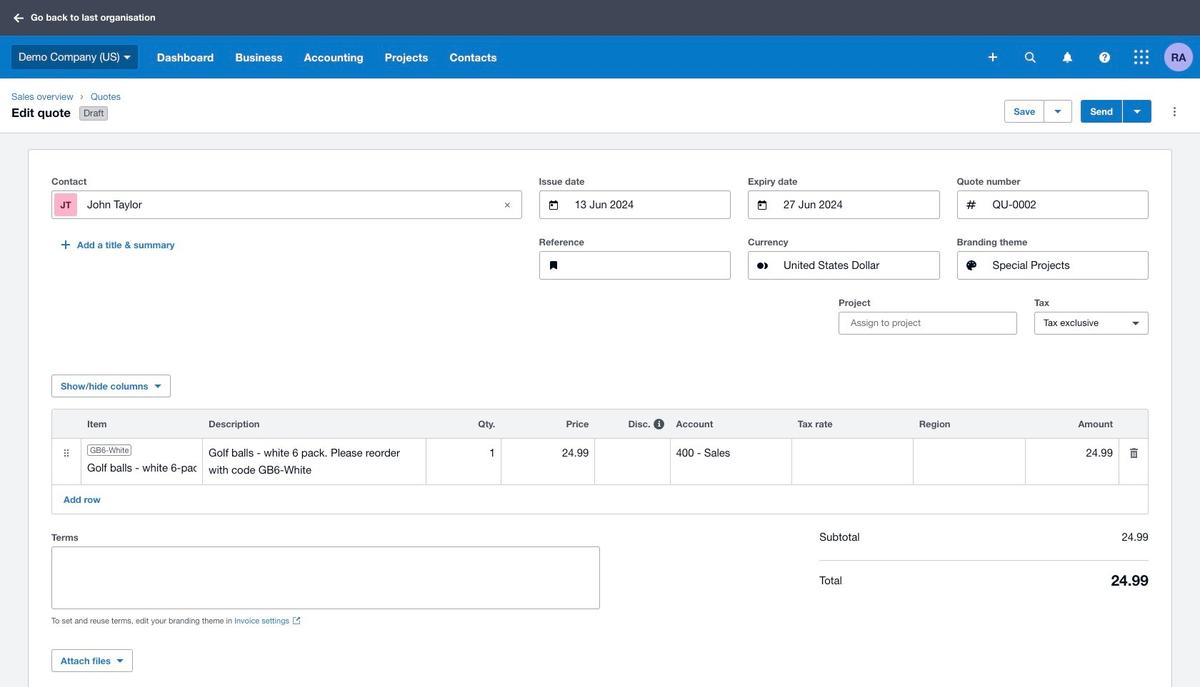 Task type: vqa. For each thing, say whether or not it's contained in the screenshot.
svg icon
yes



Task type: locate. For each thing, give the bounding box(es) containing it.
None text field
[[573, 252, 730, 279]]

Assign to project field
[[839, 311, 1017, 336]]

drag handle image
[[52, 439, 81, 468]]

banner
[[0, 0, 1200, 79]]

None text field
[[991, 191, 1148, 219], [203, 439, 426, 485], [52, 548, 599, 609], [991, 191, 1148, 219], [203, 439, 426, 485], [52, 548, 599, 609]]

overflow menu image
[[1160, 97, 1189, 126]]

svg image
[[14, 13, 24, 23], [1134, 50, 1149, 64], [1063, 52, 1072, 63], [1099, 52, 1110, 63], [989, 53, 997, 61], [123, 56, 131, 59]]

None field
[[86, 191, 488, 219], [573, 191, 730, 219], [782, 191, 939, 219], [782, 252, 939, 279], [427, 439, 501, 468], [502, 439, 595, 468], [595, 439, 670, 468], [670, 439, 791, 468], [1026, 439, 1119, 468], [81, 462, 202, 479], [86, 191, 488, 219], [573, 191, 730, 219], [782, 191, 939, 219], [782, 252, 939, 279], [427, 439, 501, 468], [502, 439, 595, 468], [595, 439, 670, 468], [670, 439, 791, 468], [1026, 439, 1119, 468], [81, 462, 202, 479]]



Task type: describe. For each thing, give the bounding box(es) containing it.
line items element
[[51, 409, 1149, 515]]

svg image
[[1025, 52, 1035, 63]]



